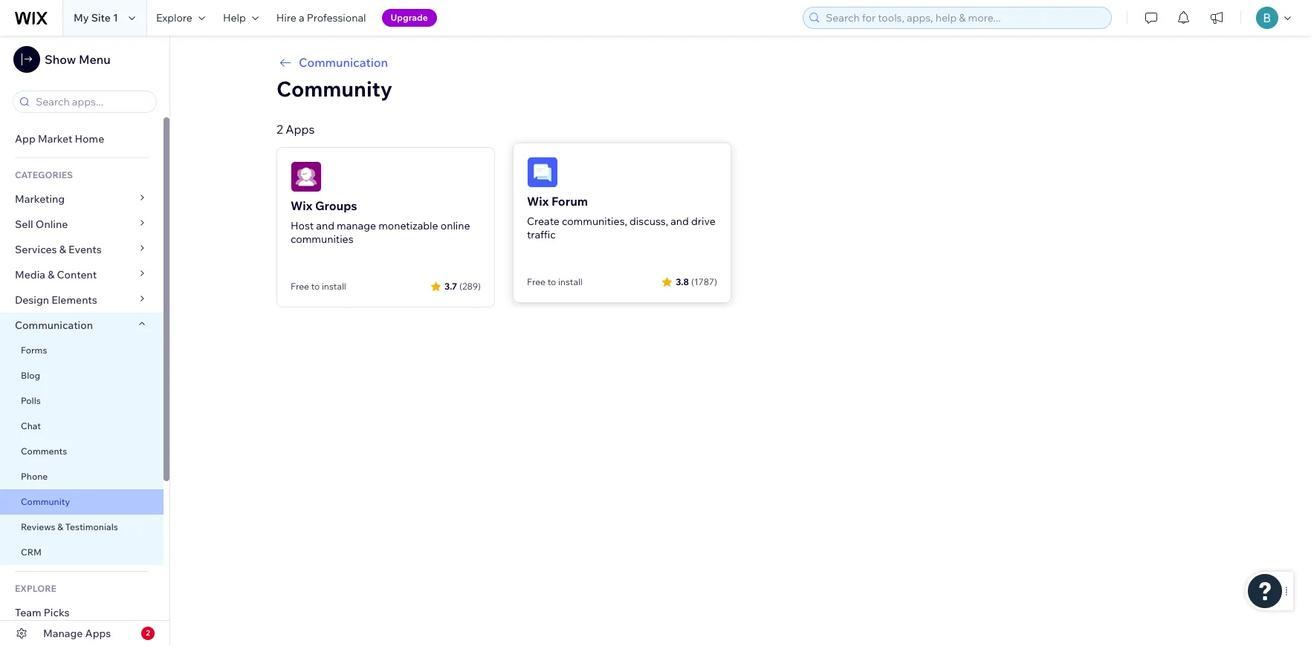 Task type: vqa. For each thing, say whether or not it's contained in the screenshot.
the "Team Picks"
yes



Task type: locate. For each thing, give the bounding box(es) containing it.
2
[[277, 122, 283, 137], [146, 629, 150, 639]]

app market home
[[15, 132, 104, 146]]

wix inside wix forum create communities, discuss, and drive traffic
[[527, 194, 549, 209]]

& left events on the top left of page
[[59, 243, 66, 256]]

2 vertical spatial &
[[57, 522, 63, 533]]

0 vertical spatial 2
[[277, 122, 283, 137]]

testimonials
[[65, 522, 118, 533]]

1 horizontal spatial 2
[[277, 122, 283, 137]]

1 vertical spatial &
[[48, 268, 55, 282]]

1 vertical spatial communication
[[15, 319, 95, 332]]

0 vertical spatial apps
[[286, 122, 315, 137]]

wix up host
[[291, 199, 312, 213]]

1 vertical spatial 2
[[146, 629, 150, 639]]

online
[[36, 218, 68, 231]]

to
[[548, 277, 556, 288], [311, 281, 320, 292]]

drive
[[691, 215, 716, 228]]

reviews & testimonials link
[[0, 515, 164, 540]]

(1787)
[[691, 276, 717, 287]]

communication down professional
[[299, 55, 388, 70]]

0 horizontal spatial 2
[[146, 629, 150, 639]]

and inside wix forum create communities, discuss, and drive traffic
[[671, 215, 689, 228]]

chat link
[[0, 414, 164, 439]]

wix forum logo image
[[527, 157, 558, 188]]

free to install
[[527, 277, 583, 288], [291, 281, 346, 292]]

to down traffic
[[548, 277, 556, 288]]

0 vertical spatial communication link
[[277, 54, 1204, 71]]

services & events
[[15, 243, 102, 256]]

reviews
[[21, 522, 55, 533]]

0 horizontal spatial apps
[[85, 627, 111, 641]]

picks
[[44, 607, 70, 620]]

elements
[[51, 294, 97, 307]]

install for forum
[[558, 277, 583, 288]]

free for wix groups
[[291, 281, 309, 292]]

and inside wix groups host and manage monetizable online communities
[[316, 219, 335, 233]]

1 horizontal spatial wix
[[527, 194, 549, 209]]

install down the "communities,"
[[558, 277, 583, 288]]

0 horizontal spatial wix
[[291, 199, 312, 213]]

discuss,
[[630, 215, 668, 228]]

apps
[[286, 122, 315, 137], [85, 627, 111, 641]]

apps for 2 apps
[[286, 122, 315, 137]]

& right reviews
[[57, 522, 63, 533]]

1
[[113, 11, 118, 25]]

1 horizontal spatial and
[[671, 215, 689, 228]]

2 inside sidebar element
[[146, 629, 150, 639]]

0 horizontal spatial free to install
[[291, 281, 346, 292]]

forms
[[21, 345, 47, 356]]

0 horizontal spatial communication link
[[0, 313, 164, 338]]

manage apps
[[43, 627, 111, 641]]

1 vertical spatial apps
[[85, 627, 111, 641]]

free to install down 'communities'
[[291, 281, 346, 292]]

2 apps
[[277, 122, 315, 137]]

& right 'media'
[[48, 268, 55, 282]]

0 horizontal spatial communication
[[15, 319, 95, 332]]

0 horizontal spatial to
[[311, 281, 320, 292]]

Search apps... field
[[31, 91, 152, 112]]

install
[[558, 277, 583, 288], [322, 281, 346, 292]]

2 for 2
[[146, 629, 150, 639]]

wix inside wix groups host and manage monetizable online communities
[[291, 199, 312, 213]]

team
[[15, 607, 41, 620]]

upgrade
[[391, 12, 428, 23]]

free
[[527, 277, 546, 288], [291, 281, 309, 292]]

communication link
[[277, 54, 1204, 71], [0, 313, 164, 338]]

0 horizontal spatial community
[[21, 497, 70, 508]]

wix
[[527, 194, 549, 209], [291, 199, 312, 213]]

1 horizontal spatial install
[[558, 277, 583, 288]]

and
[[671, 215, 689, 228], [316, 219, 335, 233]]

crm link
[[0, 540, 164, 566]]

0 horizontal spatial and
[[316, 219, 335, 233]]

1 horizontal spatial apps
[[286, 122, 315, 137]]

polls
[[21, 396, 41, 407]]

3.7
[[445, 281, 457, 292]]

1 horizontal spatial to
[[548, 277, 556, 288]]

community inside 'link'
[[21, 497, 70, 508]]

1 horizontal spatial community
[[277, 76, 393, 102]]

upgrade button
[[382, 9, 437, 27]]

sell online
[[15, 218, 68, 231]]

& inside "link"
[[59, 243, 66, 256]]

1 horizontal spatial free to install
[[527, 277, 583, 288]]

and down groups
[[316, 219, 335, 233]]

&
[[59, 243, 66, 256], [48, 268, 55, 282], [57, 522, 63, 533]]

crm
[[21, 547, 42, 558]]

events
[[68, 243, 102, 256]]

and left drive
[[671, 215, 689, 228]]

chat
[[21, 421, 41, 432]]

to for groups
[[311, 281, 320, 292]]

apps up wix groups logo
[[286, 122, 315, 137]]

install down 'communities'
[[322, 281, 346, 292]]

forms link
[[0, 338, 164, 364]]

menu
[[79, 52, 111, 67]]

0 horizontal spatial install
[[322, 281, 346, 292]]

design elements
[[15, 294, 97, 307]]

community
[[277, 76, 393, 102], [21, 497, 70, 508]]

1 horizontal spatial communication link
[[277, 54, 1204, 71]]

monetizable
[[379, 219, 438, 233]]

0 horizontal spatial free
[[291, 281, 309, 292]]

community up 2 apps
[[277, 76, 393, 102]]

to down 'communities'
[[311, 281, 320, 292]]

wix up create
[[527, 194, 549, 209]]

communication
[[299, 55, 388, 70], [15, 319, 95, 332]]

install for groups
[[322, 281, 346, 292]]

comments link
[[0, 439, 164, 465]]

free for wix forum
[[527, 277, 546, 288]]

apps down "team picks" link
[[85, 627, 111, 641]]

free to install down traffic
[[527, 277, 583, 288]]

explore
[[156, 11, 192, 25]]

free to install for forum
[[527, 277, 583, 288]]

sidebar element
[[0, 36, 170, 647]]

media & content
[[15, 268, 97, 282]]

apps for manage apps
[[85, 627, 111, 641]]

blog link
[[0, 364, 164, 389]]

free down 'communities'
[[291, 281, 309, 292]]

1 horizontal spatial free
[[527, 277, 546, 288]]

0 vertical spatial communication
[[299, 55, 388, 70]]

hire
[[276, 11, 296, 25]]

free down traffic
[[527, 277, 546, 288]]

communication down design elements
[[15, 319, 95, 332]]

community up reviews
[[21, 497, 70, 508]]

1 vertical spatial community
[[21, 497, 70, 508]]

apps inside sidebar element
[[85, 627, 111, 641]]

0 vertical spatial &
[[59, 243, 66, 256]]

home
[[75, 132, 104, 146]]

polls link
[[0, 389, 164, 414]]

wix forum create communities, discuss, and drive traffic
[[527, 194, 716, 242]]

manage
[[43, 627, 83, 641]]

content
[[57, 268, 97, 282]]



Task type: describe. For each thing, give the bounding box(es) containing it.
wix for wix groups
[[291, 199, 312, 213]]

& for events
[[59, 243, 66, 256]]

& for content
[[48, 268, 55, 282]]

team picks
[[15, 607, 70, 620]]

communities,
[[562, 215, 627, 228]]

show menu
[[45, 52, 111, 67]]

traffic
[[527, 228, 556, 242]]

3.7 (289)
[[445, 281, 481, 292]]

services
[[15, 243, 57, 256]]

help button
[[214, 0, 267, 36]]

media & content link
[[0, 262, 164, 288]]

services & events link
[[0, 237, 164, 262]]

comments
[[21, 446, 67, 457]]

categories
[[15, 170, 73, 181]]

my
[[74, 11, 89, 25]]

sell
[[15, 218, 33, 231]]

1 horizontal spatial communication
[[299, 55, 388, 70]]

0 vertical spatial community
[[277, 76, 393, 102]]

host
[[291, 219, 314, 233]]

free to install for groups
[[291, 281, 346, 292]]

show menu button
[[13, 46, 111, 73]]

3.8
[[676, 276, 689, 287]]

marketing link
[[0, 187, 164, 212]]

communication inside sidebar element
[[15, 319, 95, 332]]

reviews & testimonials
[[21, 522, 118, 533]]

1 vertical spatial communication link
[[0, 313, 164, 338]]

groups
[[315, 199, 357, 213]]

site
[[91, 11, 111, 25]]

sell online link
[[0, 212, 164, 237]]

hire a professional
[[276, 11, 366, 25]]

wix groups logo image
[[291, 161, 322, 193]]

professional
[[307, 11, 366, 25]]

team picks link
[[0, 601, 164, 626]]

community link
[[0, 490, 164, 515]]

blog
[[21, 370, 40, 381]]

wix groups host and manage monetizable online communities
[[291, 199, 470, 246]]

& for testimonials
[[57, 522, 63, 533]]

phone
[[21, 471, 48, 483]]

(289)
[[459, 281, 481, 292]]

app market home link
[[0, 126, 164, 152]]

a
[[299, 11, 305, 25]]

show
[[45, 52, 76, 67]]

2 for 2 apps
[[277, 122, 283, 137]]

media
[[15, 268, 45, 282]]

communities
[[291, 233, 354, 246]]

create
[[527, 215, 560, 228]]

Search for tools, apps, help & more... field
[[822, 7, 1107, 28]]

design elements link
[[0, 288, 164, 313]]

to for forum
[[548, 277, 556, 288]]

online
[[441, 219, 470, 233]]

my site 1
[[74, 11, 118, 25]]

explore
[[15, 584, 56, 595]]

3.8 (1787)
[[676, 276, 717, 287]]

market
[[38, 132, 72, 146]]

help
[[223, 11, 246, 25]]

app
[[15, 132, 36, 146]]

phone link
[[0, 465, 164, 490]]

hire a professional link
[[267, 0, 375, 36]]

marketing
[[15, 193, 65, 206]]

manage
[[337, 219, 376, 233]]

design
[[15, 294, 49, 307]]

forum
[[552, 194, 588, 209]]

wix for wix forum
[[527, 194, 549, 209]]



